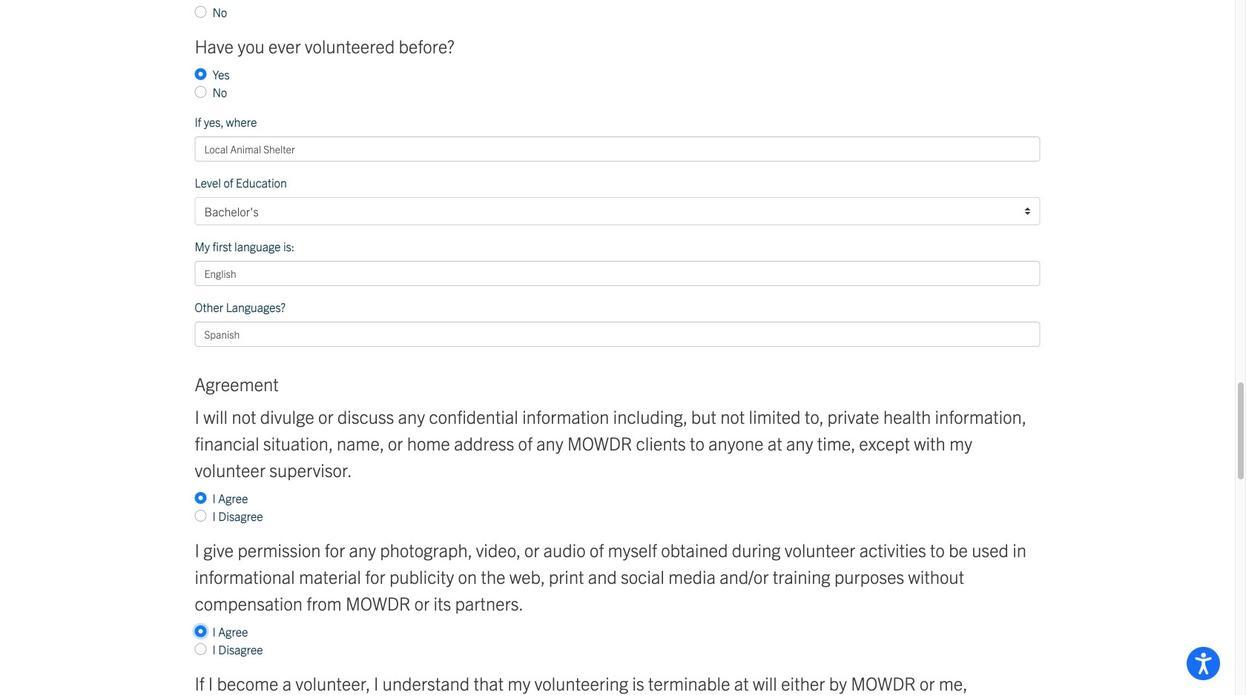 Task type: describe. For each thing, give the bounding box(es) containing it.
3 option group from the top
[[195, 537, 1041, 659]]

2 option group from the top
[[195, 404, 1041, 525]]



Task type: locate. For each thing, give the bounding box(es) containing it.
0 vertical spatial option group
[[195, 33, 1041, 101]]

1 option group from the top
[[195, 33, 1041, 101]]

2 vertical spatial option group
[[195, 537, 1041, 659]]

None text field
[[195, 322, 1041, 347]]

open accessibe: accessibility options, statement and help image
[[1195, 654, 1212, 675]]

None text field
[[195, 137, 1041, 162], [195, 261, 1041, 286], [195, 137, 1041, 162], [195, 261, 1041, 286]]

option group
[[195, 33, 1041, 101], [195, 404, 1041, 525], [195, 537, 1041, 659]]

1 vertical spatial option group
[[195, 404, 1041, 525]]



Task type: vqa. For each thing, say whether or not it's contained in the screenshot.
the bottommost option group
yes



